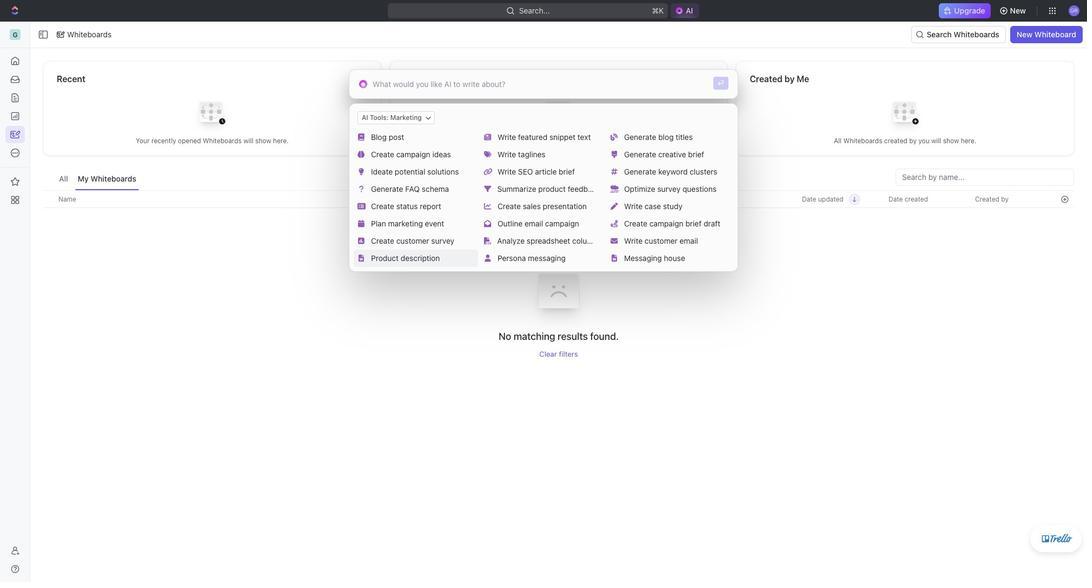 Task type: locate. For each thing, give the bounding box(es) containing it.
created
[[750, 74, 782, 84], [975, 195, 999, 203]]

brief up 'clusters'
[[688, 150, 704, 159]]

0 vertical spatial all
[[834, 137, 842, 145]]

no matching results found.
[[499, 331, 619, 343]]

date for date updated
[[802, 195, 816, 203]]

brief inside generate creative brief button
[[688, 150, 704, 159]]

0 vertical spatial brief
[[688, 150, 704, 159]]

file word image inside product description button
[[359, 255, 364, 262]]

file word image down square poll vertical icon on the left of page
[[359, 255, 364, 262]]

1 vertical spatial brief
[[559, 167, 575, 176]]

create up product
[[371, 236, 394, 246]]

generate inside generate creative brief button
[[624, 150, 656, 159]]

whiteboards up write taglines button in the top of the page
[[538, 137, 577, 145]]

file word image for messaging house
[[612, 255, 617, 262]]

pen image
[[611, 203, 618, 210]]

1 vertical spatial survey
[[431, 236, 454, 246]]

2 date from the left
[[889, 195, 903, 203]]

1 customer from the left
[[396, 236, 429, 246]]

write customer email button
[[607, 233, 731, 250]]

ideate potential solutions button
[[354, 163, 478, 181]]

file word image inside messaging house button
[[612, 255, 617, 262]]

new whiteboard
[[1017, 30, 1076, 39]]

1 vertical spatial new
[[1017, 30, 1033, 39]]

generate faq schema
[[371, 184, 449, 194]]

customer down 'plan marketing event' button
[[396, 236, 429, 246]]

file word image
[[359, 255, 364, 262], [612, 255, 617, 262]]

customer up messaging house
[[645, 236, 678, 246]]

brain image
[[358, 151, 365, 158]]

no favorited whiteboards image
[[537, 93, 580, 137]]

1 horizontal spatial show
[[590, 137, 606, 145]]

study
[[663, 202, 683, 211]]

tab list
[[56, 169, 139, 190]]

lightbulb image
[[359, 168, 364, 176]]

product
[[538, 184, 566, 194]]

0 horizontal spatial survey
[[431, 236, 454, 246]]

will
[[244, 137, 253, 145], [579, 137, 589, 145], [931, 137, 941, 145]]

taglines
[[518, 150, 545, 159]]

0 vertical spatial email
[[525, 219, 543, 228]]

0 horizontal spatial here.
[[273, 137, 289, 145]]

0 horizontal spatial created
[[750, 74, 782, 84]]

create status report button
[[354, 198, 478, 215]]

favorited
[[509, 137, 536, 145]]

file word image down "envelope" icon
[[612, 255, 617, 262]]

create
[[371, 150, 394, 159], [371, 202, 394, 211], [498, 202, 521, 211], [624, 219, 647, 228], [371, 236, 394, 246]]

no data image
[[526, 259, 591, 331]]

1 horizontal spatial created
[[975, 195, 999, 203]]

by inside row
[[1001, 195, 1009, 203]]

brief left draft
[[685, 219, 702, 228]]

no recent whiteboards image
[[191, 93, 234, 137]]

customer
[[396, 236, 429, 246], [645, 236, 678, 246]]

link image
[[483, 168, 492, 176]]

1 vertical spatial by
[[909, 137, 917, 145]]

2 file word image from the left
[[612, 255, 617, 262]]

generate keyword clusters button
[[607, 163, 731, 181]]

generate for generate keyword clusters
[[624, 167, 656, 176]]

generate down generate blog titles at top
[[624, 150, 656, 159]]

file word image for product description
[[359, 255, 364, 262]]

1 horizontal spatial will
[[579, 137, 589, 145]]

1 horizontal spatial customer
[[645, 236, 678, 246]]

clusters
[[690, 167, 717, 176]]

survey down generate keyword clusters button
[[657, 184, 680, 194]]

columns
[[572, 236, 602, 246]]

all for all
[[59, 174, 68, 183]]

snippet
[[549, 132, 575, 142]]

plan
[[371, 219, 386, 228]]

write case study button
[[607, 198, 731, 215]]

will right no recent whiteboards image
[[244, 137, 253, 145]]

0 horizontal spatial show
[[255, 137, 271, 145]]

1 file word image from the left
[[359, 255, 364, 262]]

0 vertical spatial new
[[1010, 6, 1026, 15]]

write
[[498, 132, 516, 142], [498, 150, 516, 159], [498, 167, 516, 176], [624, 202, 643, 211], [624, 236, 643, 246]]

1 vertical spatial created
[[905, 195, 928, 203]]

date created
[[889, 195, 928, 203]]

survey inside button
[[657, 184, 680, 194]]

What would you like AI to write about? text field
[[373, 78, 703, 90]]

generate up optimize
[[624, 167, 656, 176]]

ai
[[362, 113, 368, 121]]

write down optimize
[[624, 202, 643, 211]]

create right route 'icon'
[[624, 219, 647, 228]]

write left seo
[[498, 167, 516, 176]]

create up outline
[[498, 202, 521, 211]]

email down sales
[[525, 219, 543, 228]]

create inside 'button'
[[624, 219, 647, 228]]

0 horizontal spatial will
[[244, 137, 253, 145]]

created down search by name... text box
[[975, 195, 999, 203]]

schema
[[422, 184, 449, 194]]

2 vertical spatial by
[[1001, 195, 1009, 203]]

generate for generate blog titles
[[624, 132, 656, 142]]

create for create sales presentation
[[498, 202, 521, 211]]

plan marketing event button
[[354, 215, 478, 233]]

search...
[[519, 6, 550, 15]]

1 horizontal spatial email
[[680, 236, 698, 246]]

0 horizontal spatial all
[[59, 174, 68, 183]]

new inside new whiteboard button
[[1017, 30, 1033, 39]]

survey
[[657, 184, 680, 194], [431, 236, 454, 246]]

summarize
[[497, 184, 536, 194]]

your left recently
[[136, 137, 150, 145]]

ideas
[[432, 150, 451, 159]]

1 horizontal spatial date
[[889, 195, 903, 203]]

create up 'ideate'
[[371, 150, 394, 159]]

solutions
[[427, 167, 459, 176]]

customer inside the write customer email button
[[645, 236, 678, 246]]

creative
[[658, 150, 686, 159]]

plan marketing event
[[371, 219, 444, 228]]

row
[[43, 190, 1074, 208]]

write right the newspaper icon
[[498, 132, 516, 142]]

by left you
[[909, 137, 917, 145]]

campaign down write case study button
[[649, 219, 683, 228]]

1 your from the left
[[136, 137, 150, 145]]

whiteboards up recent
[[67, 30, 112, 39]]

0 horizontal spatial date
[[802, 195, 816, 203]]

all inside button
[[59, 174, 68, 183]]

email
[[525, 219, 543, 228], [680, 236, 698, 246]]

book image
[[358, 134, 364, 141]]

1 horizontal spatial your
[[494, 137, 507, 145]]

0 horizontal spatial campaign
[[396, 150, 430, 159]]

will right 'snippet'
[[579, 137, 589, 145]]

generate
[[624, 132, 656, 142], [624, 150, 656, 159], [624, 167, 656, 176], [371, 184, 403, 194]]

2 horizontal spatial by
[[1001, 195, 1009, 203]]

1 horizontal spatial file word image
[[612, 255, 617, 262]]

write seo article brief button
[[480, 163, 605, 181]]

0 vertical spatial created
[[750, 74, 782, 84]]

generate inside generate keyword clusters button
[[624, 167, 656, 176]]

2 horizontal spatial here.
[[961, 137, 976, 145]]

clear
[[539, 350, 557, 359]]

updated
[[818, 195, 844, 203]]

0 horizontal spatial customer
[[396, 236, 429, 246]]

created for created by
[[975, 195, 999, 203]]

tags image
[[484, 151, 491, 158]]

generate inside "generate blog titles" "button"
[[624, 132, 656, 142]]

show
[[255, 137, 271, 145], [590, 137, 606, 145], [943, 137, 959, 145]]

created
[[884, 137, 907, 145], [905, 195, 928, 203]]

1 horizontal spatial campaign
[[545, 219, 579, 228]]

write right tags "icon"
[[498, 150, 516, 159]]

write taglines
[[498, 150, 545, 159]]

1 vertical spatial created
[[975, 195, 999, 203]]

write for write featured snippet text
[[498, 132, 516, 142]]

report
[[420, 202, 441, 211]]

create campaign ideas
[[371, 150, 451, 159]]

campaign for create campaign brief draft
[[649, 219, 683, 228]]

0 horizontal spatial file word image
[[359, 255, 364, 262]]

1 horizontal spatial all
[[834, 137, 842, 145]]

blog
[[371, 132, 387, 142]]

2 customer from the left
[[645, 236, 678, 246]]

email up "house"
[[680, 236, 698, 246]]

new
[[1010, 6, 1026, 15], [1017, 30, 1033, 39]]

1 horizontal spatial by
[[909, 137, 917, 145]]

created left me
[[750, 74, 782, 84]]

no matching results found. row
[[43, 259, 1074, 359]]

create campaign brief draft button
[[607, 215, 731, 233]]

filter image
[[484, 186, 491, 193]]

tools:
[[370, 113, 389, 121]]

new inside new button
[[1010, 6, 1026, 15]]

messaging house
[[624, 254, 685, 263]]

whiteboard
[[1035, 30, 1076, 39]]

3 show from the left
[[943, 137, 959, 145]]

no
[[499, 331, 511, 343]]

whiteboards inside tab list
[[91, 174, 136, 183]]

by down search by name... text box
[[1001, 195, 1009, 203]]

opened
[[178, 137, 201, 145]]

1 horizontal spatial survey
[[657, 184, 680, 194]]

0 vertical spatial by
[[785, 74, 795, 84]]

whiteboards right my
[[91, 174, 136, 183]]

your right the newspaper icon
[[494, 137, 507, 145]]

envelope open image
[[484, 220, 491, 228]]

persona messaging button
[[480, 250, 605, 267]]

summarize product feedback
[[497, 184, 600, 194]]

campaign inside 'button'
[[649, 219, 683, 228]]

campaign down 'presentation'
[[545, 219, 579, 228]]

envelope image
[[611, 238, 618, 245]]

1 horizontal spatial here.
[[608, 137, 624, 145]]

customer inside create customer survey button
[[396, 236, 429, 246]]

generate inside generate faq schema button
[[371, 184, 403, 194]]

2 horizontal spatial campaign
[[649, 219, 683, 228]]

2 vertical spatial brief
[[685, 219, 702, 228]]

by left me
[[785, 74, 795, 84]]

whiteboards right opened
[[203, 137, 242, 145]]

create up the plan
[[371, 202, 394, 211]]

by for created by
[[1001, 195, 1009, 203]]

calendar image
[[358, 220, 364, 228]]

new button
[[995, 2, 1032, 19]]

your
[[136, 137, 150, 145], [494, 137, 507, 145]]

brief inside create campaign brief draft 'button'
[[685, 219, 702, 228]]

1 here. from the left
[[273, 137, 289, 145]]

new up "new whiteboard"
[[1010, 6, 1026, 15]]

survey down event
[[431, 236, 454, 246]]

generate left the blog
[[624, 132, 656, 142]]

0 horizontal spatial by
[[785, 74, 795, 84]]

text
[[578, 132, 591, 142]]

2 horizontal spatial will
[[931, 137, 941, 145]]

marketing
[[388, 219, 423, 228]]

write for write taglines
[[498, 150, 516, 159]]

row containing name
[[43, 190, 1074, 208]]

generate down 'ideate'
[[371, 184, 403, 194]]

created inside row
[[975, 195, 999, 203]]

0 horizontal spatial your
[[136, 137, 150, 145]]

0 vertical spatial survey
[[657, 184, 680, 194]]

found.
[[590, 331, 619, 343]]

smog image
[[610, 186, 619, 193]]

questions
[[683, 184, 717, 194]]

brief right article
[[559, 167, 575, 176]]

will right you
[[931, 137, 941, 145]]

campaign for create campaign ideas
[[396, 150, 430, 159]]

chart line image
[[484, 203, 491, 210]]

2 your from the left
[[494, 137, 507, 145]]

write right "envelope" icon
[[624, 236, 643, 246]]

new down new button
[[1017, 30, 1033, 39]]

campaign down blog post button on the left top of page
[[396, 150, 430, 159]]

2 horizontal spatial show
[[943, 137, 959, 145]]

new for new whiteboard
[[1017, 30, 1033, 39]]

brief for generate creative brief
[[688, 150, 704, 159]]

write inside button
[[624, 202, 643, 211]]

analyze spreadsheet columns button
[[480, 233, 605, 250]]

1 date from the left
[[802, 195, 816, 203]]

write for write customer email
[[624, 236, 643, 246]]

generate keyword clusters
[[624, 167, 717, 176]]

your favorited whiteboards will show here.
[[494, 137, 624, 145]]

3 will from the left
[[931, 137, 941, 145]]

article
[[535, 167, 557, 176]]

1 vertical spatial all
[[59, 174, 68, 183]]



Task type: vqa. For each thing, say whether or not it's contained in the screenshot.


Task type: describe. For each thing, give the bounding box(es) containing it.
create sales presentation button
[[480, 198, 605, 215]]

product description
[[371, 254, 440, 263]]

ai tools: marketing button
[[357, 111, 435, 124]]

generate creative brief
[[624, 150, 704, 159]]

titles
[[676, 132, 693, 142]]

0 vertical spatial created
[[884, 137, 907, 145]]

draft
[[704, 219, 720, 228]]

route image
[[611, 220, 618, 228]]

create customer survey
[[371, 236, 454, 246]]

3 here. from the left
[[961, 137, 976, 145]]

all whiteboards created by you will show here.
[[834, 137, 976, 145]]

file csv image
[[484, 238, 491, 245]]

outline
[[498, 219, 523, 228]]

my whiteboards
[[78, 174, 136, 183]]

generate for generate creative brief
[[624, 150, 656, 159]]

by for created by me
[[785, 74, 795, 84]]

ai tools: marketing
[[362, 113, 422, 121]]

created inside date created button
[[905, 195, 928, 203]]

create campaign brief draft
[[624, 219, 720, 228]]

create for create customer survey
[[371, 236, 394, 246]]

create for create campaign brief draft
[[624, 219, 647, 228]]

you
[[918, 137, 930, 145]]

write for write case study
[[624, 202, 643, 211]]

search whiteboards button
[[912, 26, 1006, 43]]

created by
[[975, 195, 1009, 203]]

analyze spreadsheet columns
[[497, 236, 602, 246]]

create for create campaign ideas
[[371, 150, 394, 159]]

newspaper image
[[484, 134, 491, 141]]

write customer email
[[624, 236, 698, 246]]

outline email campaign button
[[480, 215, 605, 233]]

write featured snippet text
[[498, 132, 591, 142]]

upgrade
[[954, 6, 985, 15]]

results
[[558, 331, 588, 343]]

create customer survey button
[[354, 233, 478, 250]]

customer for email
[[645, 236, 678, 246]]

persona
[[498, 254, 526, 263]]

1 show from the left
[[255, 137, 271, 145]]

write taglines button
[[480, 146, 605, 163]]

whiteboards left no created by me whiteboards image
[[843, 137, 882, 145]]

generate blog titles
[[624, 132, 693, 142]]

messaging
[[624, 254, 662, 263]]

generate blog titles button
[[607, 129, 731, 146]]

favorites
[[403, 74, 441, 84]]

no matching results found. table
[[43, 190, 1074, 359]]

brush image
[[612, 151, 617, 158]]

ideate potential solutions
[[371, 167, 459, 176]]

create for create status report
[[371, 202, 394, 211]]

my whiteboards button
[[75, 169, 139, 190]]

1 will from the left
[[244, 137, 253, 145]]

optimize survey questions
[[624, 184, 717, 194]]

write case study
[[624, 202, 683, 211]]

persona messaging
[[498, 254, 566, 263]]

write featured snippet text button
[[480, 129, 605, 146]]

upgrade link
[[939, 3, 991, 18]]

ideate
[[371, 167, 393, 176]]

all for all whiteboards created by you will show here.
[[834, 137, 842, 145]]

survey inside button
[[431, 236, 454, 246]]

brief for create campaign brief draft
[[685, 219, 702, 228]]

square poll vertical image
[[358, 238, 364, 245]]

marketing
[[390, 113, 422, 121]]

blog image
[[611, 134, 618, 141]]

2 will from the left
[[579, 137, 589, 145]]

house
[[664, 254, 685, 263]]

optimize survey questions button
[[607, 181, 731, 198]]

no created by me whiteboards image
[[884, 93, 927, 137]]

Search by name... text field
[[902, 169, 1068, 186]]

hashtag image
[[611, 168, 618, 176]]

your for favorites
[[494, 137, 507, 145]]

new whiteboard button
[[1010, 26, 1083, 43]]

brief inside write seo article brief button
[[559, 167, 575, 176]]

0 horizontal spatial email
[[525, 219, 543, 228]]

whiteboards down upgrade
[[954, 30, 999, 39]]

write for write seo article brief
[[498, 167, 516, 176]]

recent
[[57, 74, 85, 84]]

question image
[[359, 186, 364, 193]]

clear filters
[[539, 350, 578, 359]]

recently
[[151, 137, 176, 145]]

product
[[371, 254, 399, 263]]

user image
[[485, 255, 491, 262]]

messaging house button
[[607, 250, 731, 267]]

2 show from the left
[[590, 137, 606, 145]]

create sales presentation
[[498, 202, 587, 211]]

search
[[927, 30, 952, 39]]

featured
[[518, 132, 547, 142]]

search whiteboards
[[927, 30, 999, 39]]

⏎
[[717, 79, 724, 87]]

rectangle list image
[[357, 203, 365, 210]]

all button
[[56, 169, 71, 190]]

date updated
[[802, 195, 844, 203]]

created for created by me
[[750, 74, 782, 84]]

potential
[[395, 167, 425, 176]]

blog post
[[371, 132, 404, 142]]

event
[[425, 219, 444, 228]]

feedback
[[568, 184, 600, 194]]

spreadsheet
[[527, 236, 570, 246]]

optimize
[[624, 184, 655, 194]]

seo
[[518, 167, 533, 176]]

⌘k
[[652, 6, 664, 15]]

customer for survey
[[396, 236, 429, 246]]

generate for generate faq schema
[[371, 184, 403, 194]]

post
[[389, 132, 404, 142]]

create status report
[[371, 202, 441, 211]]

blog
[[658, 132, 674, 142]]

keyword
[[658, 167, 688, 176]]

your for recent
[[136, 137, 150, 145]]

2 here. from the left
[[608, 137, 624, 145]]

status
[[396, 202, 418, 211]]

1 vertical spatial email
[[680, 236, 698, 246]]

write seo article brief
[[498, 167, 575, 176]]

tab list containing all
[[56, 169, 139, 190]]

sales
[[523, 202, 541, 211]]

date for date created
[[889, 195, 903, 203]]

date created button
[[882, 191, 935, 208]]

presentation
[[543, 202, 587, 211]]

filters
[[559, 350, 578, 359]]

date updated button
[[796, 191, 860, 208]]

new for new
[[1010, 6, 1026, 15]]

generate faq schema button
[[354, 181, 478, 198]]

case
[[645, 202, 661, 211]]

sidebar navigation
[[0, 22, 30, 582]]

ai tools: marketing button
[[357, 111, 435, 124]]



